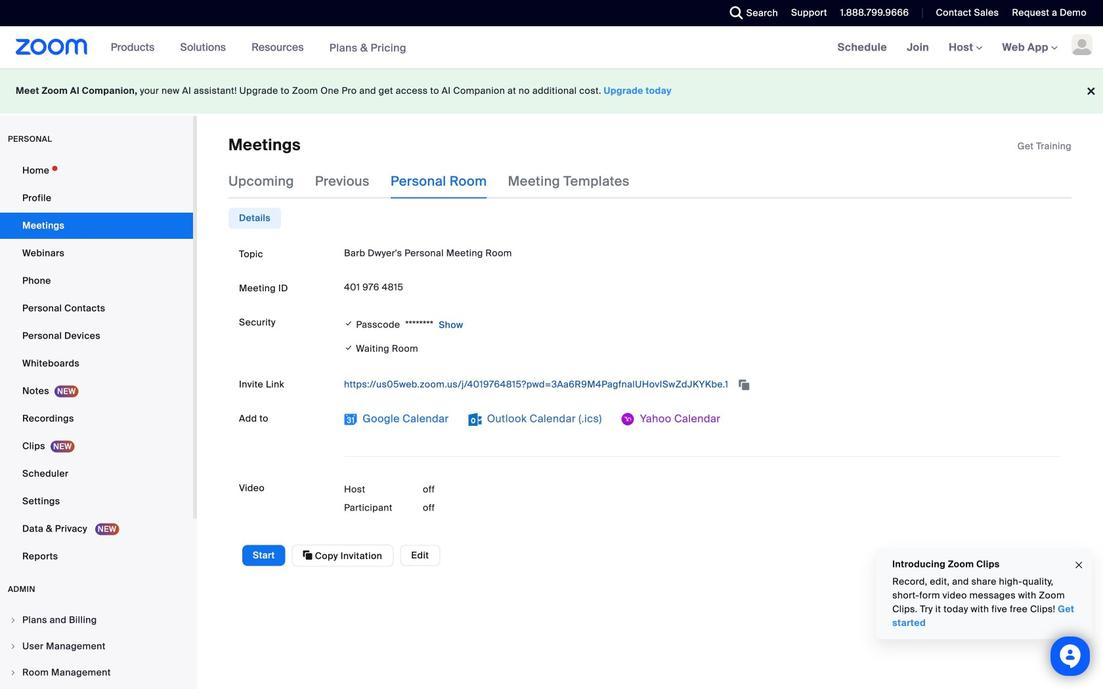 Task type: locate. For each thing, give the bounding box(es) containing it.
1 vertical spatial right image
[[9, 643, 17, 651]]

banner
[[0, 26, 1103, 69]]

checked image
[[344, 317, 354, 330], [344, 341, 354, 355]]

1 vertical spatial checked image
[[344, 341, 354, 355]]

2 vertical spatial menu item
[[0, 661, 193, 686]]

add to google calendar image
[[344, 413, 357, 426]]

menu item
[[0, 608, 193, 633], [0, 634, 193, 659], [0, 661, 193, 686]]

1 menu item from the top
[[0, 608, 193, 633]]

meetings navigation
[[828, 26, 1103, 69]]

2 menu item from the top
[[0, 634, 193, 659]]

tab list
[[229, 208, 281, 229]]

footer
[[0, 68, 1103, 114]]

0 vertical spatial right image
[[9, 617, 17, 625]]

application
[[1018, 140, 1072, 153]]

right image
[[9, 617, 17, 625], [9, 643, 17, 651]]

0 vertical spatial menu item
[[0, 608, 193, 633]]

close image
[[1074, 558, 1084, 573]]

zoom logo image
[[16, 39, 88, 55]]

0 vertical spatial checked image
[[344, 317, 354, 330]]

2 right image from the top
[[9, 643, 17, 651]]

profile picture image
[[1072, 34, 1093, 55]]

1 vertical spatial menu item
[[0, 634, 193, 659]]

1 right image from the top
[[9, 617, 17, 625]]

tab
[[229, 208, 281, 229]]



Task type: describe. For each thing, give the bounding box(es) containing it.
admin menu menu
[[0, 608, 193, 690]]

right image
[[9, 669, 17, 677]]

tabs of meeting tab list
[[229, 164, 651, 199]]

add to outlook calendar (.ics) image
[[469, 413, 482, 426]]

2 checked image from the top
[[344, 341, 354, 355]]

personal menu menu
[[0, 158, 193, 571]]

3 menu item from the top
[[0, 661, 193, 686]]

product information navigation
[[101, 26, 416, 69]]

copy image
[[303, 550, 313, 561]]

1 checked image from the top
[[344, 317, 354, 330]]

copy url image
[[738, 381, 751, 390]]

add to yahoo calendar image
[[622, 413, 635, 426]]



Task type: vqa. For each thing, say whether or not it's contained in the screenshot.
Profile
no



